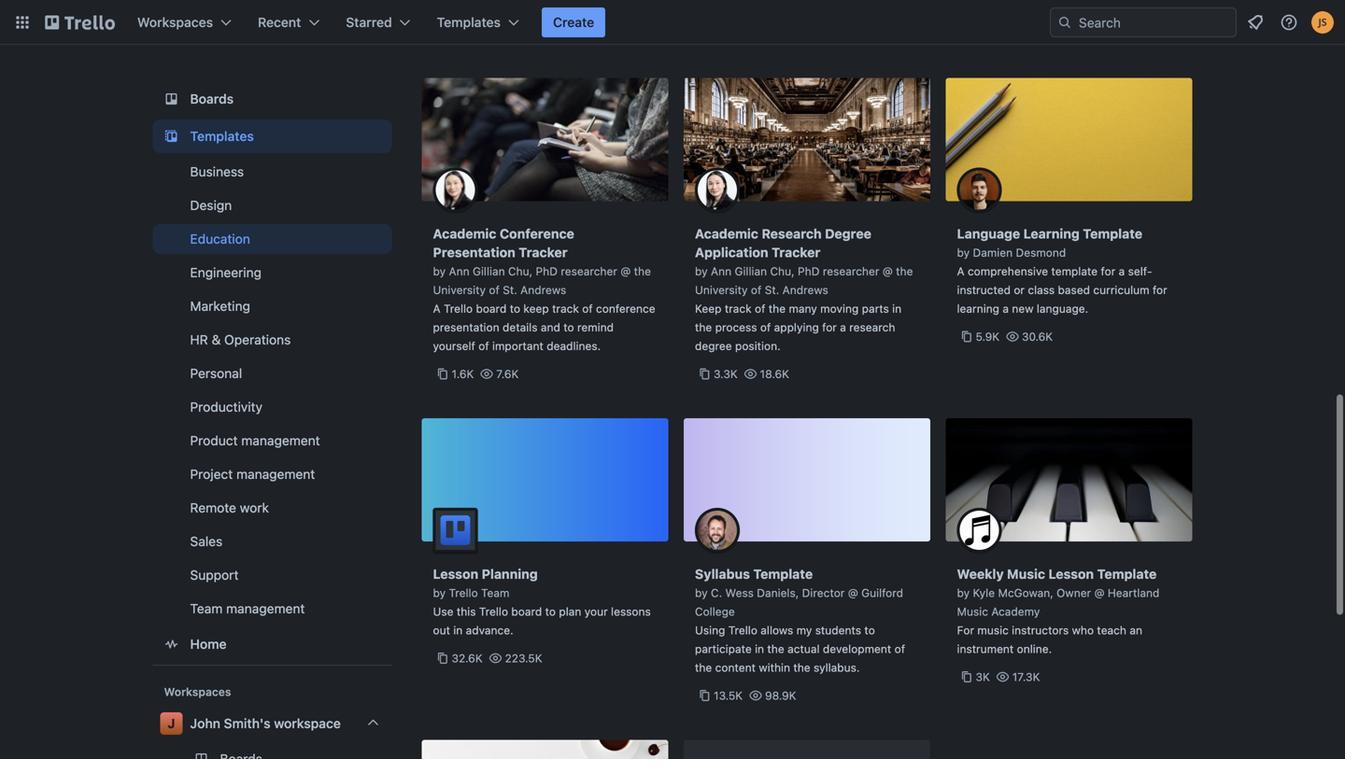 Task type: describe. For each thing, give the bounding box(es) containing it.
content
[[715, 662, 756, 675]]

within
[[759, 662, 791, 675]]

lesson inside the 'lesson planning by trello team use this trello board to plan your lessons out in advance.'
[[433, 567, 479, 582]]

college
[[695, 606, 735, 619]]

starred
[[346, 14, 392, 30]]

trello team image
[[433, 508, 478, 553]]

learning
[[1024, 226, 1080, 242]]

ann gillian chu, phd researcher @ the university of st. andrews image
[[695, 168, 740, 213]]

in inside academic research degree application tracker by ann gillian chu, phd researcher @ the university of st. andrews keep track of the many moving parts in the process of applying for a research degree position.
[[893, 302, 902, 315]]

syllabus.
[[814, 662, 860, 675]]

keep
[[695, 302, 722, 315]]

remote work
[[190, 500, 269, 516]]

yourself
[[433, 340, 475, 353]]

damien desmond image
[[957, 168, 1002, 213]]

weekly music lesson template by kyle mcgowan, owner @ heartland music academy for music instructors who teach an instrument online.
[[957, 567, 1160, 656]]

degree
[[695, 340, 732, 353]]

moving
[[821, 302, 859, 315]]

j
[[168, 716, 175, 732]]

team inside the 'lesson planning by trello team use this trello board to plan your lessons out in advance.'
[[481, 587, 510, 600]]

or
[[1014, 284, 1025, 297]]

management for team management
[[226, 601, 305, 617]]

curriculum
[[1094, 284, 1150, 297]]

lessons
[[611, 606, 651, 619]]

@ inside syllabus template by c. wess daniels, director @ guilford college using trello allows my students to participate in the actual development of the content within the syllabus.
[[848, 587, 859, 600]]

parts
[[862, 302, 889, 315]]

1 horizontal spatial music
[[1007, 567, 1046, 582]]

in inside the 'lesson planning by trello team use this trello board to plan your lessons out in advance.'
[[454, 624, 463, 637]]

instrument
[[957, 643, 1014, 656]]

chu, inside academic research degree application tracker by ann gillian chu, phd researcher @ the university of st. andrews keep track of the many moving parts in the process of applying for a research degree position.
[[770, 265, 795, 278]]

plan
[[559, 606, 582, 619]]

to up details
[[510, 302, 521, 315]]

1 horizontal spatial for
[[1101, 265, 1116, 278]]

presentation
[[433, 321, 500, 334]]

open information menu image
[[1280, 13, 1299, 32]]

by inside language learning template by damien desmond a comprehensive template for a self- instructed or class based curriculum for learning a new language.
[[957, 246, 970, 259]]

work
[[240, 500, 269, 516]]

team management link
[[153, 594, 392, 624]]

templates link
[[153, 120, 392, 153]]

operations
[[224, 332, 291, 348]]

productivity
[[190, 399, 263, 415]]

keep
[[524, 302, 549, 315]]

by inside weekly music lesson template by kyle mcgowan, owner @ heartland music academy for music instructors who teach an instrument online.
[[957, 587, 970, 600]]

heartland
[[1108, 587, 1160, 600]]

tracker inside academic research degree application tracker by ann gillian chu, phd researcher @ the university of st. andrews keep track of the many moving parts in the process of applying for a research degree position.
[[772, 245, 821, 260]]

new
[[1012, 302, 1034, 315]]

use
[[433, 606, 454, 619]]

1 vertical spatial for
[[1153, 284, 1168, 297]]

home
[[190, 637, 227, 652]]

john
[[190, 716, 221, 732]]

primary element
[[0, 0, 1346, 45]]

0 notifications image
[[1245, 11, 1267, 34]]

business
[[190, 164, 244, 179]]

@ inside weekly music lesson template by kyle mcgowan, owner @ heartland music academy for music instructors who teach an instrument online.
[[1095, 587, 1105, 600]]

marketing link
[[153, 292, 392, 321]]

3.3k
[[714, 368, 738, 381]]

academic research degree application tracker by ann gillian chu, phd researcher @ the university of st. andrews keep track of the many moving parts in the process of applying for a research degree position.
[[695, 226, 913, 353]]

1 vertical spatial music
[[957, 606, 989, 619]]

@ inside academic conference presentation tracker by ann gillian chu, phd researcher @ the university of st. andrews a trello board to keep track of conference presentation details and to remind yourself of important deadlines.
[[621, 265, 631, 278]]

conference
[[596, 302, 656, 315]]

position.
[[735, 340, 781, 353]]

university inside academic conference presentation tracker by ann gillian chu, phd researcher @ the university of st. andrews a trello board to keep track of conference presentation details and to remind yourself of important deadlines.
[[433, 284, 486, 297]]

and
[[541, 321, 561, 334]]

presentation
[[433, 245, 516, 260]]

by inside academic conference presentation tracker by ann gillian chu, phd researcher @ the university of st. andrews a trello board to keep track of conference presentation details and to remind yourself of important deadlines.
[[433, 265, 446, 278]]

academic for academic conference presentation tracker
[[433, 226, 497, 242]]

students
[[815, 624, 862, 637]]

1 vertical spatial a
[[1003, 302, 1009, 315]]

home image
[[160, 634, 183, 656]]

17.3k
[[1013, 671, 1040, 684]]

trello inside syllabus template by c. wess daniels, director @ guilford college using trello allows my students to participate in the actual development of the content within the syllabus.
[[729, 624, 758, 637]]

education link
[[153, 224, 392, 254]]

5.9k
[[976, 330, 1000, 343]]

management for project management
[[236, 467, 315, 482]]

academic for academic research degree application tracker
[[695, 226, 759, 242]]

ann inside academic research degree application tracker by ann gillian chu, phd researcher @ the university of st. andrews keep track of the many moving parts in the process of applying for a research degree position.
[[711, 265, 732, 278]]

participate
[[695, 643, 752, 656]]

hr & operations link
[[153, 325, 392, 355]]

for
[[957, 624, 975, 637]]

class
[[1028, 284, 1055, 297]]

planning
[[482, 567, 538, 582]]

conference
[[500, 226, 575, 242]]

trello up 'this'
[[449, 587, 478, 600]]

templates inside popup button
[[437, 14, 501, 30]]

engineering link
[[153, 258, 392, 288]]

project management
[[190, 467, 315, 482]]

board image
[[160, 88, 183, 110]]

template inside syllabus template by c. wess daniels, director @ guilford college using trello allows my students to participate in the actual development of the content within the syllabus.
[[754, 567, 813, 582]]

researcher inside academic conference presentation tracker by ann gillian chu, phd researcher @ the university of st. andrews a trello board to keep track of conference presentation details and to remind yourself of important deadlines.
[[561, 265, 618, 278]]

business link
[[153, 157, 392, 187]]

template inside language learning template by damien desmond a comprehensive template for a self- instructed or class based curriculum for learning a new language.
[[1083, 226, 1143, 242]]

application
[[695, 245, 769, 260]]

applying
[[774, 321, 819, 334]]

project
[[190, 467, 233, 482]]

ann gillian chu, phd researcher @ the university of st. andrews image
[[433, 168, 478, 213]]

management for product management
[[241, 433, 320, 449]]

7.6k
[[496, 368, 519, 381]]

gillian inside academic conference presentation tracker by ann gillian chu, phd researcher @ the university of st. andrews a trello board to keep track of conference presentation details and to remind yourself of important deadlines.
[[473, 265, 505, 278]]

education
[[190, 231, 250, 247]]

recent
[[258, 14, 301, 30]]

john smith's workspace
[[190, 716, 341, 732]]

design
[[190, 198, 232, 213]]

to inside the 'lesson planning by trello team use this trello board to plan your lessons out in advance.'
[[545, 606, 556, 619]]

template inside weekly music lesson template by kyle mcgowan, owner @ heartland music academy for music instructors who teach an instrument online.
[[1098, 567, 1157, 582]]

starred button
[[335, 7, 422, 37]]

phd inside academic research degree application tracker by ann gillian chu, phd researcher @ the university of st. andrews keep track of the many moving parts in the process of applying for a research degree position.
[[798, 265, 820, 278]]

deadlines.
[[547, 340, 601, 353]]

hr & operations
[[190, 332, 291, 348]]

boards link
[[153, 82, 392, 116]]

back to home image
[[45, 7, 115, 37]]

workspaces button
[[126, 7, 243, 37]]

personal
[[190, 366, 242, 381]]

by inside the 'lesson planning by trello team use this trello board to plan your lessons out in advance.'
[[433, 587, 446, 600]]

remote work link
[[153, 493, 392, 523]]

product
[[190, 433, 238, 449]]

to inside syllabus template by c. wess daniels, director @ guilford college using trello allows my students to participate in the actual development of the content within the syllabus.
[[865, 624, 875, 637]]

workspace
[[274, 716, 341, 732]]

wess
[[726, 587, 754, 600]]



Task type: vqa. For each thing, say whether or not it's contained in the screenshot.
30.6K
yes



Task type: locate. For each thing, give the bounding box(es) containing it.
degree
[[825, 226, 872, 242]]

template up self-
[[1083, 226, 1143, 242]]

remind
[[577, 321, 614, 334]]

0 vertical spatial management
[[241, 433, 320, 449]]

a down moving
[[840, 321, 846, 334]]

a up presentation
[[433, 302, 441, 315]]

team down planning
[[481, 587, 510, 600]]

university up keep
[[695, 284, 748, 297]]

in right parts
[[893, 302, 902, 315]]

1 horizontal spatial ann
[[711, 265, 732, 278]]

marketing
[[190, 299, 250, 314]]

board down planning
[[512, 606, 542, 619]]

0 horizontal spatial academic
[[433, 226, 497, 242]]

many
[[789, 302, 817, 315]]

daniels,
[[757, 587, 799, 600]]

who
[[1072, 624, 1094, 637]]

1 horizontal spatial gillian
[[735, 265, 767, 278]]

c.
[[711, 587, 722, 600]]

2 vertical spatial a
[[840, 321, 846, 334]]

1 horizontal spatial researcher
[[823, 265, 880, 278]]

1 vertical spatial a
[[433, 302, 441, 315]]

board up presentation
[[476, 302, 507, 315]]

st. up details
[[503, 284, 517, 297]]

0 horizontal spatial university
[[433, 284, 486, 297]]

tracker
[[519, 245, 568, 260], [772, 245, 821, 260]]

board inside the 'lesson planning by trello team use this trello board to plan your lessons out in advance.'
[[512, 606, 542, 619]]

language learning template by damien desmond a comprehensive template for a self- instructed or class based curriculum for learning a new language.
[[957, 226, 1168, 315]]

management down support link in the left of the page
[[226, 601, 305, 617]]

music up the mcgowan,
[[1007, 567, 1046, 582]]

academic inside academic conference presentation tracker by ann gillian chu, phd researcher @ the university of st. andrews a trello board to keep track of conference presentation details and to remind yourself of important deadlines.
[[433, 226, 497, 242]]

process
[[715, 321, 757, 334]]

advance.
[[466, 624, 514, 637]]

2 andrews from the left
[[783, 284, 829, 297]]

st. inside academic conference presentation tracker by ann gillian chu, phd researcher @ the university of st. andrews a trello board to keep track of conference presentation details and to remind yourself of important deadlines.
[[503, 284, 517, 297]]

c. wess daniels, director @ guilford college image
[[695, 508, 740, 553]]

1 ann from the left
[[449, 265, 470, 278]]

academic up 'application'
[[695, 226, 759, 242]]

1 academic from the left
[[433, 226, 497, 242]]

comprehensive
[[968, 265, 1049, 278]]

18.6k
[[760, 368, 790, 381]]

create button
[[542, 7, 606, 37]]

2 ann from the left
[[711, 265, 732, 278]]

chu,
[[508, 265, 533, 278], [770, 265, 795, 278]]

gillian inside academic research degree application tracker by ann gillian chu, phd researcher @ the university of st. andrews keep track of the many moving parts in the process of applying for a research degree position.
[[735, 265, 767, 278]]

2 academic from the left
[[695, 226, 759, 242]]

by left damien at the right
[[957, 246, 970, 259]]

templates up business
[[190, 128, 254, 144]]

by left kyle
[[957, 587, 970, 600]]

lesson planning by trello team use this trello board to plan your lessons out in advance.
[[433, 567, 651, 637]]

template board image
[[160, 125, 183, 148]]

1 horizontal spatial board
[[512, 606, 542, 619]]

researcher inside academic research degree application tracker by ann gillian chu, phd researcher @ the university of st. andrews keep track of the many moving parts in the process of applying for a research degree position.
[[823, 265, 880, 278]]

0 horizontal spatial andrews
[[521, 284, 567, 297]]

2 track from the left
[[725, 302, 752, 315]]

team down support
[[190, 601, 223, 617]]

for down moving
[[822, 321, 837, 334]]

researcher down degree
[[823, 265, 880, 278]]

allows
[[761, 624, 794, 637]]

andrews up many on the top right of the page
[[783, 284, 829, 297]]

chu, down research
[[770, 265, 795, 278]]

0 vertical spatial music
[[1007, 567, 1046, 582]]

track up and
[[552, 302, 579, 315]]

for right curriculum
[[1153, 284, 1168, 297]]

by left the c.
[[695, 587, 708, 600]]

1 chu, from the left
[[508, 265, 533, 278]]

to
[[510, 302, 521, 315], [564, 321, 574, 334], [545, 606, 556, 619], [865, 624, 875, 637]]

andrews
[[521, 284, 567, 297], [783, 284, 829, 297]]

@ up conference
[[621, 265, 631, 278]]

in up within
[[755, 643, 764, 656]]

of inside syllabus template by c. wess daniels, director @ guilford college using trello allows my students to participate in the actual development of the content within the syllabus.
[[895, 643, 906, 656]]

1 tracker from the left
[[519, 245, 568, 260]]

2 st. from the left
[[765, 284, 780, 297]]

0 horizontal spatial in
[[454, 624, 463, 637]]

templates right starred popup button
[[437, 14, 501, 30]]

templates button
[[426, 7, 531, 37]]

2 tracker from the left
[[772, 245, 821, 260]]

for inside academic research degree application tracker by ann gillian chu, phd researcher @ the university of st. andrews keep track of the many moving parts in the process of applying for a research degree position.
[[822, 321, 837, 334]]

1 horizontal spatial university
[[695, 284, 748, 297]]

1 phd from the left
[[536, 265, 558, 278]]

2 vertical spatial management
[[226, 601, 305, 617]]

1 st. from the left
[[503, 284, 517, 297]]

0 horizontal spatial chu,
[[508, 265, 533, 278]]

in right out
[[454, 624, 463, 637]]

academic
[[433, 226, 497, 242], [695, 226, 759, 242]]

0 vertical spatial board
[[476, 302, 507, 315]]

lesson up owner
[[1049, 567, 1094, 582]]

product management
[[190, 433, 320, 449]]

for
[[1101, 265, 1116, 278], [1153, 284, 1168, 297], [822, 321, 837, 334]]

@
[[621, 265, 631, 278], [883, 265, 893, 278], [848, 587, 859, 600], [1095, 587, 1105, 600]]

1 vertical spatial team
[[190, 601, 223, 617]]

an
[[1130, 624, 1143, 637]]

track
[[552, 302, 579, 315], [725, 302, 752, 315]]

0 horizontal spatial a
[[840, 321, 846, 334]]

owner
[[1057, 587, 1092, 600]]

workspaces up john
[[164, 686, 231, 699]]

2 university from the left
[[695, 284, 748, 297]]

john smith (johnsmith38824343) image
[[1312, 11, 1334, 34]]

0 horizontal spatial ann
[[449, 265, 470, 278]]

syllabus
[[695, 567, 750, 582]]

1 horizontal spatial lesson
[[1049, 567, 1094, 582]]

based
[[1058, 284, 1091, 297]]

0 horizontal spatial st.
[[503, 284, 517, 297]]

sales link
[[153, 527, 392, 557]]

trello up participate on the right bottom of page
[[729, 624, 758, 637]]

board inside academic conference presentation tracker by ann gillian chu, phd researcher @ the university of st. andrews a trello board to keep track of conference presentation details and to remind yourself of important deadlines.
[[476, 302, 507, 315]]

actual
[[788, 643, 820, 656]]

remote
[[190, 500, 236, 516]]

@ up parts
[[883, 265, 893, 278]]

2 gillian from the left
[[735, 265, 767, 278]]

lesson up 'this'
[[433, 567, 479, 582]]

this
[[457, 606, 476, 619]]

0 horizontal spatial lesson
[[433, 567, 479, 582]]

template up daniels,
[[754, 567, 813, 582]]

0 horizontal spatial music
[[957, 606, 989, 619]]

trello inside academic conference presentation tracker by ann gillian chu, phd researcher @ the university of st. andrews a trello board to keep track of conference presentation details and to remind yourself of important deadlines.
[[444, 302, 473, 315]]

0 vertical spatial workspaces
[[137, 14, 213, 30]]

music up for
[[957, 606, 989, 619]]

tracker down research
[[772, 245, 821, 260]]

university up presentation
[[433, 284, 486, 297]]

support link
[[153, 561, 392, 591]]

university inside academic research degree application tracker by ann gillian chu, phd researcher @ the university of st. andrews keep track of the many moving parts in the process of applying for a research degree position.
[[695, 284, 748, 297]]

management inside team management link
[[226, 601, 305, 617]]

0 vertical spatial a
[[957, 265, 965, 278]]

trello up advance.
[[479, 606, 508, 619]]

2 horizontal spatial in
[[893, 302, 902, 315]]

1 gillian from the left
[[473, 265, 505, 278]]

phd up keep
[[536, 265, 558, 278]]

@ inside academic research degree application tracker by ann gillian chu, phd researcher @ the university of st. andrews keep track of the many moving parts in the process of applying for a research degree position.
[[883, 265, 893, 278]]

1 horizontal spatial tracker
[[772, 245, 821, 260]]

track inside academic conference presentation tracker by ann gillian chu, phd researcher @ the university of st. andrews a trello board to keep track of conference presentation details and to remind yourself of important deadlines.
[[552, 302, 579, 315]]

learning
[[957, 302, 1000, 315]]

productivity link
[[153, 392, 392, 422]]

template
[[1083, 226, 1143, 242], [754, 567, 813, 582], [1098, 567, 1157, 582]]

2 horizontal spatial for
[[1153, 284, 1168, 297]]

2 horizontal spatial a
[[1119, 265, 1125, 278]]

andrews up keep
[[521, 284, 567, 297]]

30.6k
[[1022, 330, 1053, 343]]

researcher
[[561, 265, 618, 278], [823, 265, 880, 278]]

gillian down presentation
[[473, 265, 505, 278]]

ann inside academic conference presentation tracker by ann gillian chu, phd researcher @ the university of st. andrews a trello board to keep track of conference presentation details and to remind yourself of important deadlines.
[[449, 265, 470, 278]]

0 vertical spatial for
[[1101, 265, 1116, 278]]

1 vertical spatial board
[[512, 606, 542, 619]]

recent button
[[247, 7, 331, 37]]

a left new
[[1003, 302, 1009, 315]]

1 horizontal spatial track
[[725, 302, 752, 315]]

1 vertical spatial workspaces
[[164, 686, 231, 699]]

by up 'use'
[[433, 587, 446, 600]]

&
[[212, 332, 221, 348]]

1 track from the left
[[552, 302, 579, 315]]

ann down presentation
[[449, 265, 470, 278]]

0 horizontal spatial for
[[822, 321, 837, 334]]

sales
[[190, 534, 223, 549]]

to up development
[[865, 624, 875, 637]]

0 horizontal spatial gillian
[[473, 265, 505, 278]]

1 horizontal spatial a
[[1003, 302, 1009, 315]]

gillian down 'application'
[[735, 265, 767, 278]]

online.
[[1017, 643, 1052, 656]]

by down 'application'
[[695, 265, 708, 278]]

details
[[503, 321, 538, 334]]

3k
[[976, 671, 990, 684]]

lesson inside weekly music lesson template by kyle mcgowan, owner @ heartland music academy for music instructors who teach an instrument online.
[[1049, 567, 1094, 582]]

0 horizontal spatial team
[[190, 601, 223, 617]]

by
[[957, 246, 970, 259], [433, 265, 446, 278], [695, 265, 708, 278], [433, 587, 446, 600], [695, 587, 708, 600], [957, 587, 970, 600]]

@ right owner
[[1095, 587, 1105, 600]]

0 horizontal spatial tracker
[[519, 245, 568, 260]]

1 horizontal spatial andrews
[[783, 284, 829, 297]]

research
[[850, 321, 896, 334]]

smith's
[[224, 716, 271, 732]]

product management link
[[153, 426, 392, 456]]

by inside syllabus template by c. wess daniels, director @ guilford college using trello allows my students to participate in the actual development of the content within the syllabus.
[[695, 587, 708, 600]]

0 horizontal spatial board
[[476, 302, 507, 315]]

32.6k
[[452, 652, 483, 665]]

kyle
[[973, 587, 995, 600]]

1 vertical spatial management
[[236, 467, 315, 482]]

0 horizontal spatial researcher
[[561, 265, 618, 278]]

0 vertical spatial in
[[893, 302, 902, 315]]

andrews inside academic conference presentation tracker by ann gillian chu, phd researcher @ the university of st. andrews a trello board to keep track of conference presentation details and to remind yourself of important deadlines.
[[521, 284, 567, 297]]

st. up "applying"
[[765, 284, 780, 297]]

a up instructed
[[957, 265, 965, 278]]

phd up many on the top right of the page
[[798, 265, 820, 278]]

0 horizontal spatial templates
[[190, 128, 254, 144]]

0 horizontal spatial phd
[[536, 265, 558, 278]]

tracker inside academic conference presentation tracker by ann gillian chu, phd researcher @ the university of st. andrews a trello board to keep track of conference presentation details and to remind yourself of important deadlines.
[[519, 245, 568, 260]]

kyle mcgowan, owner @ heartland music academy image
[[957, 508, 1002, 553]]

language.
[[1037, 302, 1089, 315]]

to left plan
[[545, 606, 556, 619]]

tracker down conference at the top of the page
[[519, 245, 568, 260]]

weekly
[[957, 567, 1004, 582]]

workspaces up board icon
[[137, 14, 213, 30]]

management down product management link
[[236, 467, 315, 482]]

1 horizontal spatial team
[[481, 587, 510, 600]]

in inside syllabus template by c. wess daniels, director @ guilford college using trello allows my students to participate in the actual development of the content within the syllabus.
[[755, 643, 764, 656]]

Search field
[[1073, 8, 1236, 36]]

1 horizontal spatial a
[[957, 265, 965, 278]]

st. inside academic research degree application tracker by ann gillian chu, phd researcher @ the university of st. andrews keep track of the many moving parts in the process of applying for a research degree position.
[[765, 284, 780, 297]]

development
[[823, 643, 892, 656]]

0 horizontal spatial a
[[433, 302, 441, 315]]

trello up presentation
[[444, 302, 473, 315]]

support
[[190, 568, 239, 583]]

a inside academic conference presentation tracker by ann gillian chu, phd researcher @ the university of st. andrews a trello board to keep track of conference presentation details and to remind yourself of important deadlines.
[[433, 302, 441, 315]]

1 horizontal spatial in
[[755, 643, 764, 656]]

board
[[476, 302, 507, 315], [512, 606, 542, 619]]

0 vertical spatial team
[[481, 587, 510, 600]]

1 vertical spatial in
[[454, 624, 463, 637]]

a inside language learning template by damien desmond a comprehensive template for a self- instructed or class based curriculum for learning a new language.
[[957, 265, 965, 278]]

design link
[[153, 191, 392, 221]]

workspaces inside "workspaces" popup button
[[137, 14, 213, 30]]

researcher up conference
[[561, 265, 618, 278]]

0 vertical spatial a
[[1119, 265, 1125, 278]]

0 vertical spatial templates
[[437, 14, 501, 30]]

research
[[762, 226, 822, 242]]

1 horizontal spatial st.
[[765, 284, 780, 297]]

management inside project management link
[[236, 467, 315, 482]]

university
[[433, 284, 486, 297], [695, 284, 748, 297]]

chu, up keep
[[508, 265, 533, 278]]

search image
[[1058, 15, 1073, 30]]

track inside academic research degree application tracker by ann gillian chu, phd researcher @ the university of st. andrews keep track of the many moving parts in the process of applying for a research degree position.
[[725, 302, 752, 315]]

1.6k
[[452, 368, 474, 381]]

management down "productivity" link at the left
[[241, 433, 320, 449]]

damien
[[973, 246, 1013, 259]]

1 researcher from the left
[[561, 265, 618, 278]]

2 phd from the left
[[798, 265, 820, 278]]

my
[[797, 624, 812, 637]]

1 andrews from the left
[[521, 284, 567, 297]]

lesson
[[433, 567, 479, 582], [1049, 567, 1094, 582]]

1 university from the left
[[433, 284, 486, 297]]

team management
[[190, 601, 305, 617]]

your
[[585, 606, 608, 619]]

2 vertical spatial for
[[822, 321, 837, 334]]

2 researcher from the left
[[823, 265, 880, 278]]

the inside academic conference presentation tracker by ann gillian chu, phd researcher @ the university of st. andrews a trello board to keep track of conference presentation details and to remind yourself of important deadlines.
[[634, 265, 651, 278]]

1 horizontal spatial chu,
[[770, 265, 795, 278]]

ann down 'application'
[[711, 265, 732, 278]]

trello
[[444, 302, 473, 315], [449, 587, 478, 600], [479, 606, 508, 619], [729, 624, 758, 637]]

academic up presentation
[[433, 226, 497, 242]]

track up process
[[725, 302, 752, 315]]

phd inside academic conference presentation tracker by ann gillian chu, phd researcher @ the university of st. andrews a trello board to keep track of conference presentation details and to remind yourself of important deadlines.
[[536, 265, 558, 278]]

1 horizontal spatial templates
[[437, 14, 501, 30]]

1 vertical spatial templates
[[190, 128, 254, 144]]

andrews inside academic research degree application tracker by ann gillian chu, phd researcher @ the university of st. andrews keep track of the many moving parts in the process of applying for a research degree position.
[[783, 284, 829, 297]]

1 horizontal spatial academic
[[695, 226, 759, 242]]

academic inside academic research degree application tracker by ann gillian chu, phd researcher @ the university of st. andrews keep track of the many moving parts in the process of applying for a research degree position.
[[695, 226, 759, 242]]

template up "heartland"
[[1098, 567, 1157, 582]]

0 horizontal spatial track
[[552, 302, 579, 315]]

a inside academic research degree application tracker by ann gillian chu, phd researcher @ the university of st. andrews keep track of the many moving parts in the process of applying for a research degree position.
[[840, 321, 846, 334]]

2 lesson from the left
[[1049, 567, 1094, 582]]

by inside academic research degree application tracker by ann gillian chu, phd researcher @ the university of st. andrews keep track of the many moving parts in the process of applying for a research degree position.
[[695, 265, 708, 278]]

by down presentation
[[433, 265, 446, 278]]

@ left guilford
[[848, 587, 859, 600]]

management inside product management link
[[241, 433, 320, 449]]

2 vertical spatial in
[[755, 643, 764, 656]]

2 chu, from the left
[[770, 265, 795, 278]]

for up curriculum
[[1101, 265, 1116, 278]]

a left self-
[[1119, 265, 1125, 278]]

syllabus template by c. wess daniels, director @ guilford college using trello allows my students to participate in the actual development of the content within the syllabus.
[[695, 567, 906, 675]]

1 horizontal spatial phd
[[798, 265, 820, 278]]

chu, inside academic conference presentation tracker by ann gillian chu, phd researcher @ the university of st. andrews a trello board to keep track of conference presentation details and to remind yourself of important deadlines.
[[508, 265, 533, 278]]

to right and
[[564, 321, 574, 334]]

phd
[[536, 265, 558, 278], [798, 265, 820, 278]]

1 lesson from the left
[[433, 567, 479, 582]]



